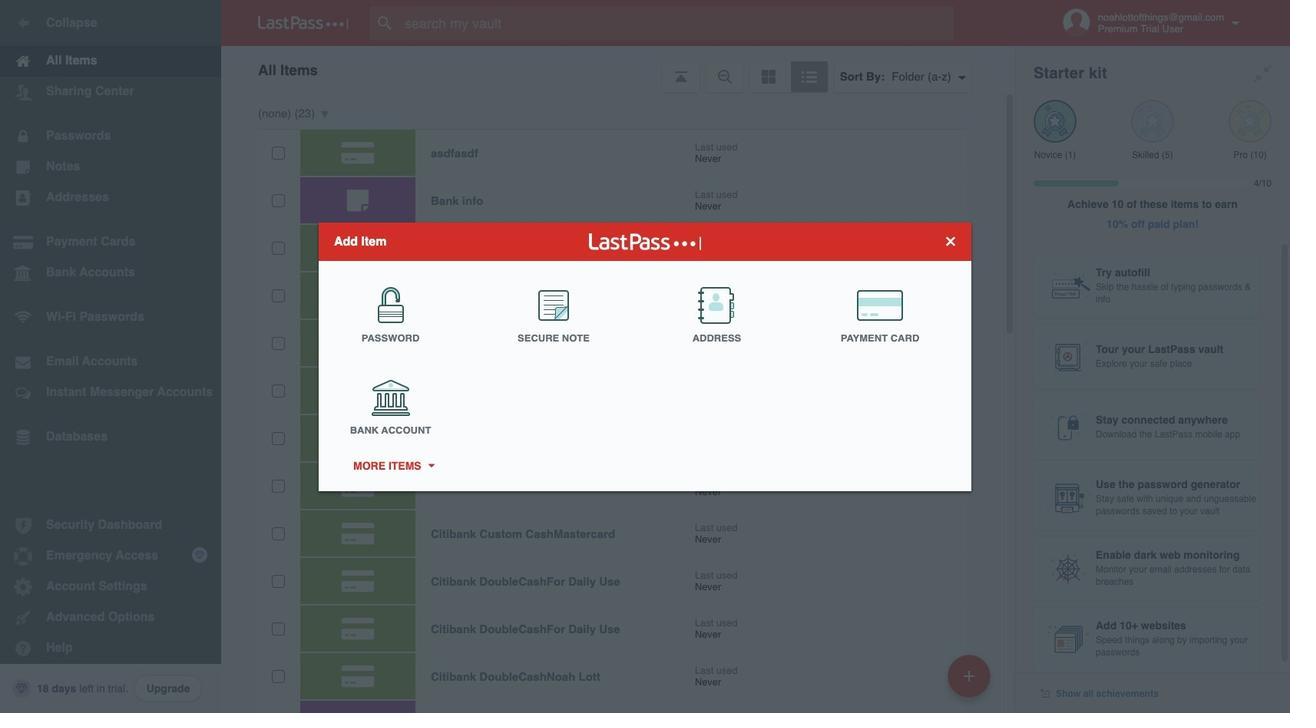 Task type: locate. For each thing, give the bounding box(es) containing it.
dialog
[[319, 222, 972, 491]]

search my vault text field
[[370, 6, 984, 40]]

caret right image
[[426, 464, 436, 468]]

new item image
[[964, 671, 975, 682]]



Task type: describe. For each thing, give the bounding box(es) containing it.
new item navigation
[[943, 651, 1000, 714]]

vault options navigation
[[221, 46, 1016, 92]]

Search search field
[[370, 6, 984, 40]]

main navigation navigation
[[0, 0, 221, 714]]

lastpass image
[[258, 16, 349, 30]]



Task type: vqa. For each thing, say whether or not it's contained in the screenshot.
NEW ITEM "navigation"
yes



